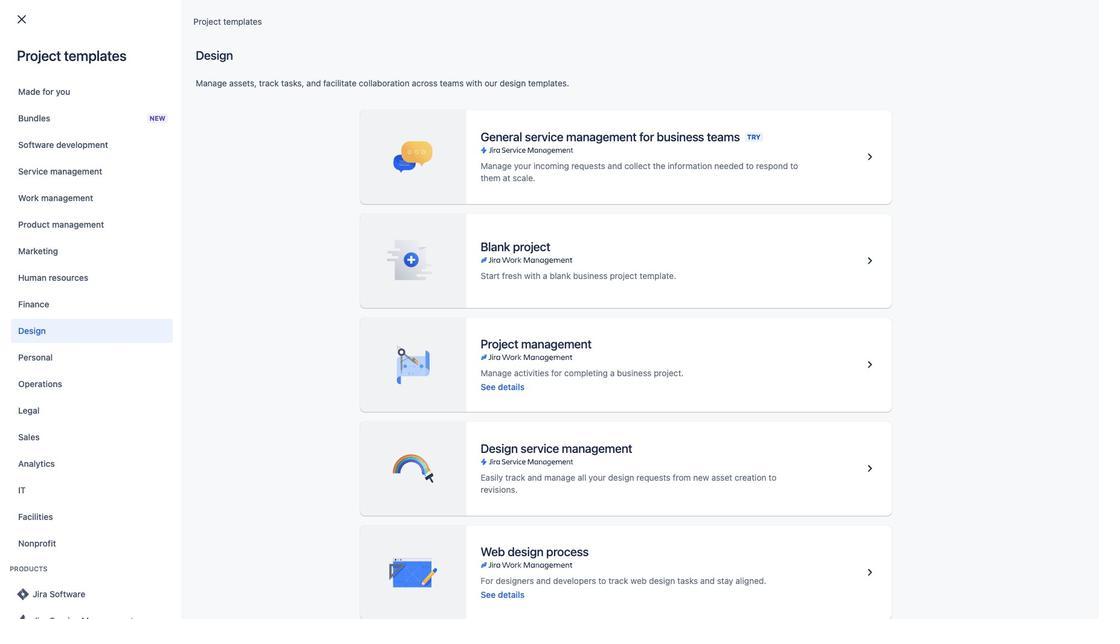 Task type: locate. For each thing, give the bounding box(es) containing it.
1
[[51, 331, 55, 342]]

jira right jira software icon
[[33, 589, 47, 600]]

details
[[498, 382, 525, 392], [498, 590, 525, 600]]

software right jira software image
[[50, 589, 85, 600]]

managed for nova project
[[350, 263, 386, 273]]

and right designers
[[536, 576, 551, 586]]

0 vertical spatial see details
[[481, 382, 525, 392]]

3 team-managed software from the top
[[325, 263, 422, 273]]

0 horizontal spatial project
[[513, 240, 551, 254]]

1 horizontal spatial track
[[506, 473, 525, 483]]

1 details from the top
[[498, 382, 525, 392]]

service up incoming
[[525, 130, 564, 144]]

1 vertical spatial manage
[[481, 161, 512, 171]]

manage up choose jira products
[[196, 78, 227, 88]]

design up easily
[[481, 442, 518, 456]]

general service management for business teams image
[[863, 150, 877, 164]]

go to market sample
[[71, 146, 152, 156]]

0 vertical spatial design
[[196, 48, 233, 62]]

banner
[[0, 0, 1099, 34]]

development
[[56, 140, 108, 150]]

details down designers
[[498, 590, 525, 600]]

made for you button
[[11, 80, 173, 104]]

project left template.
[[610, 271, 637, 281]]

management down work management button
[[52, 219, 104, 230]]

them
[[481, 173, 501, 183]]

design left 1
[[18, 326, 46, 336]]

templates
[[223, 16, 262, 27], [64, 47, 127, 64]]

1 vertical spatial product
[[325, 234, 356, 244]]

2 see details button from the top
[[481, 589, 525, 601]]

0 vertical spatial with
[[466, 78, 482, 88]]

0 vertical spatial see
[[481, 382, 496, 392]]

1 vertical spatial design
[[18, 326, 46, 336]]

with right fresh on the top of the page
[[524, 271, 541, 281]]

manage your incoming requests and collect the information needed to respond to them at scale.
[[481, 161, 798, 183]]

1 horizontal spatial project templates
[[193, 16, 262, 27]]

operations
[[18, 379, 62, 389]]

0 vertical spatial jira
[[207, 89, 222, 99]]

facilitate
[[323, 78, 357, 88]]

management for work management
[[41, 193, 93, 203]]

manage left activities
[[481, 368, 512, 378]]

see details down activities
[[481, 382, 525, 392]]

jira software
[[33, 589, 85, 600]]

1 horizontal spatial product
[[325, 234, 356, 244]]

2 managed from the top
[[350, 176, 386, 186]]

design down project templates link
[[196, 48, 233, 62]]

jira service management image
[[481, 146, 573, 155], [481, 146, 573, 155], [481, 458, 573, 467], [481, 458, 573, 467], [16, 614, 30, 620]]

human
[[18, 273, 47, 283]]

and left the collect
[[608, 161, 622, 171]]

see details for project
[[481, 382, 525, 392]]

service
[[18, 166, 48, 176]]

1 vertical spatial see details
[[481, 590, 525, 600]]

for up the collect
[[640, 130, 654, 144]]

0 vertical spatial track
[[259, 78, 279, 88]]

0 horizontal spatial for
[[42, 86, 54, 97]]

all
[[578, 473, 587, 483]]

jira work management image
[[481, 256, 572, 265], [481, 256, 572, 265], [481, 353, 572, 362], [481, 353, 572, 362], [481, 561, 572, 570], [481, 561, 572, 570]]

lead
[[485, 122, 505, 132]]

0 vertical spatial a
[[543, 271, 548, 281]]

product for product management
[[18, 219, 50, 230]]

0 horizontal spatial design
[[18, 326, 46, 336]]

4 team-managed software from the top
[[325, 292, 422, 302]]

jira right choose
[[207, 89, 222, 99]]

0 vertical spatial project templates
[[193, 16, 262, 27]]

designers
[[496, 576, 534, 586]]

project
[[193, 16, 221, 27], [17, 47, 61, 64], [93, 262, 121, 272], [481, 337, 519, 351]]

0 vertical spatial product
[[18, 219, 50, 230]]

needed
[[715, 161, 744, 171]]

0 horizontal spatial project templates
[[17, 47, 127, 64]]

web
[[631, 576, 647, 586]]

2 vertical spatial design
[[481, 442, 518, 456]]

see details down designers
[[481, 590, 525, 600]]

manage inside the manage your incoming requests and collect the information needed to respond to them at scale.
[[481, 161, 512, 171]]

star goodmorning image
[[28, 174, 43, 189]]

details down activities
[[498, 382, 525, 392]]

0 horizontal spatial teams
[[440, 78, 464, 88]]

0 vertical spatial for
[[42, 86, 54, 97]]

new
[[693, 473, 709, 483]]

1 vertical spatial track
[[506, 473, 525, 483]]

requests inside the manage your incoming requests and collect the information needed to respond to them at scale.
[[572, 161, 606, 171]]

team-managed software for the star goodmorning icon on the top left of the page
[[325, 176, 422, 186]]

0 vertical spatial teams
[[440, 78, 464, 88]]

product inside button
[[18, 219, 50, 230]]

2 see details from the top
[[481, 590, 525, 600]]

marketing button
[[11, 239, 173, 264]]

0 horizontal spatial jira
[[33, 589, 47, 600]]

service for general
[[525, 130, 564, 144]]

managed for goodmorning
[[350, 176, 386, 186]]

management up all on the bottom right of the page
[[562, 442, 633, 456]]

2 details from the top
[[498, 590, 525, 600]]

it button
[[11, 479, 173, 503]]

work management
[[18, 193, 93, 203]]

service management
[[18, 166, 102, 176]]

1 horizontal spatial templates
[[223, 16, 262, 27]]

marketing
[[18, 246, 58, 256]]

0 horizontal spatial with
[[466, 78, 482, 88]]

resources
[[49, 273, 88, 283]]

teams right across
[[440, 78, 464, 88]]

0 vertical spatial your
[[514, 161, 531, 171]]

see details button down designers
[[481, 589, 525, 601]]

teams
[[440, 78, 464, 88], [707, 130, 740, 144]]

sales
[[18, 432, 40, 442]]

4 software from the top
[[388, 292, 422, 302]]

software
[[18, 140, 54, 150], [50, 589, 85, 600]]

design right all on the bottom right of the page
[[608, 473, 634, 483]]

product up star nacho prod icon
[[18, 219, 50, 230]]

Search Projects text field
[[25, 86, 144, 103]]

manage for project management
[[481, 368, 512, 378]]

2 horizontal spatial for
[[640, 130, 654, 144]]

our
[[485, 78, 498, 88]]

track left tasks,
[[259, 78, 279, 88]]

1 horizontal spatial requests
[[637, 473, 671, 483]]

stay
[[717, 576, 734, 586]]

personal button
[[11, 346, 173, 370]]

for
[[42, 86, 54, 97], [640, 130, 654, 144], [551, 368, 562, 378]]

to right respond
[[791, 161, 798, 171]]

general
[[481, 130, 522, 144]]

0 vertical spatial requests
[[572, 161, 606, 171]]

2 team- from the top
[[325, 176, 350, 186]]

to right creation
[[769, 473, 777, 483]]

design service management
[[481, 442, 633, 456]]

design inside button
[[18, 326, 46, 336]]

jira
[[207, 89, 222, 99], [33, 589, 47, 600]]

0 vertical spatial details
[[498, 382, 525, 392]]

design inside easily track and manage all your design requests from new asset creation to revisions.
[[608, 473, 634, 483]]

1 vertical spatial see details button
[[481, 589, 525, 601]]

and
[[307, 78, 321, 88], [608, 161, 622, 171], [528, 473, 542, 483], [536, 576, 551, 586], [700, 576, 715, 586]]

4 team- from the top
[[325, 263, 350, 273]]

3 software from the top
[[388, 263, 422, 273]]

1 vertical spatial service
[[521, 442, 559, 456]]

0 horizontal spatial your
[[514, 161, 531, 171]]

team-managed software for star project-1374 icon
[[325, 292, 422, 302]]

track up revisions.
[[506, 473, 525, 483]]

software
[[388, 176, 422, 186], [388, 205, 422, 215], [388, 263, 422, 273], [388, 292, 422, 302]]

manage assets, track tasks, and facilitate collaboration across teams with our design templates.
[[196, 78, 569, 88]]

templates.
[[528, 78, 569, 88]]

manage up 'them'
[[481, 161, 512, 171]]

and inside easily track and manage all your design requests from new asset creation to revisions.
[[528, 473, 542, 483]]

1 vertical spatial details
[[498, 590, 525, 600]]

star go to market sample image
[[28, 145, 43, 160]]

management up activities
[[521, 337, 592, 351]]

see details button down activities
[[481, 381, 525, 393]]

start
[[481, 271, 500, 281]]

track left web
[[609, 576, 629, 586]]

see
[[481, 382, 496, 392], [481, 590, 496, 600]]

software down bundles
[[18, 140, 54, 150]]

1 vertical spatial see
[[481, 590, 496, 600]]

requests
[[572, 161, 606, 171], [637, 473, 671, 483]]

1 software from the top
[[388, 176, 422, 186]]

software for star project-1374 icon
[[388, 292, 422, 302]]

respond
[[756, 161, 788, 171]]

incoming
[[534, 161, 569, 171]]

1 vertical spatial jira
[[33, 589, 47, 600]]

project templates
[[193, 16, 262, 27], [17, 47, 127, 64]]

1 vertical spatial project
[[610, 271, 637, 281]]

requests down the general service management for business teams
[[572, 161, 606, 171]]

3 team- from the top
[[325, 205, 350, 215]]

for right activities
[[551, 368, 562, 378]]

made
[[18, 86, 40, 97]]

to right developers on the bottom of the page
[[599, 576, 606, 586]]

1 see details from the top
[[481, 382, 525, 392]]

2 vertical spatial track
[[609, 576, 629, 586]]

aligned.
[[736, 576, 767, 586]]

1 team- from the top
[[325, 147, 350, 157]]

see details button for project
[[481, 381, 525, 393]]

product left discovery
[[325, 234, 356, 244]]

requests inside easily track and manage all your design requests from new asset creation to revisions.
[[637, 473, 671, 483]]

project up fresh on the top of the page
[[513, 240, 551, 254]]

2 vertical spatial manage
[[481, 368, 512, 378]]

design service management image
[[863, 462, 877, 476]]

1 vertical spatial your
[[589, 473, 606, 483]]

1 team-managed software from the top
[[325, 176, 422, 186]]

a left blank
[[543, 271, 548, 281]]

1 horizontal spatial with
[[524, 271, 541, 281]]

1 see details button from the top
[[481, 381, 525, 393]]

products
[[10, 565, 48, 573]]

jira service management image
[[16, 614, 30, 620]]

design
[[196, 48, 233, 62], [18, 326, 46, 336], [481, 442, 518, 456]]

and left manage
[[528, 473, 542, 483]]

1 vertical spatial templates
[[64, 47, 127, 64]]

nonprofit
[[18, 539, 56, 549]]

for left you
[[42, 86, 54, 97]]

1 horizontal spatial teams
[[707, 130, 740, 144]]

5 team- from the top
[[325, 292, 350, 302]]

product for product discovery
[[325, 234, 356, 244]]

to right go
[[85, 146, 92, 156]]

human resources button
[[11, 266, 173, 290]]

blank project image
[[863, 254, 877, 268]]

a right the completing
[[610, 368, 615, 378]]

finance
[[18, 299, 49, 309]]

0 horizontal spatial requests
[[572, 161, 606, 171]]

operations button
[[11, 372, 173, 397]]

nova project link
[[52, 261, 219, 276]]

management for project management
[[521, 337, 592, 351]]

design up designers
[[508, 545, 544, 559]]

1 horizontal spatial your
[[589, 473, 606, 483]]

design button
[[11, 319, 173, 343]]

your up scale.
[[514, 161, 531, 171]]

track
[[259, 78, 279, 88], [506, 473, 525, 483], [609, 576, 629, 586]]

2 vertical spatial for
[[551, 368, 562, 378]]

see details for web
[[481, 590, 525, 600]]

from
[[673, 473, 691, 483]]

track inside easily track and manage all your design requests from new asset creation to revisions.
[[506, 473, 525, 483]]

0 horizontal spatial product
[[18, 219, 50, 230]]

star project-1374 image
[[28, 290, 43, 304]]

requests left from
[[637, 473, 671, 483]]

1 vertical spatial for
[[640, 130, 654, 144]]

1 see from the top
[[481, 382, 496, 392]]

your
[[514, 161, 531, 171], [589, 473, 606, 483]]

your inside easily track and manage all your design requests from new asset creation to revisions.
[[589, 473, 606, 483]]

team-managed software
[[325, 176, 422, 186], [325, 205, 422, 215], [325, 263, 422, 273], [325, 292, 422, 302]]

team-managed business
[[325, 147, 423, 157]]

team-
[[325, 147, 350, 157], [325, 176, 350, 186], [325, 205, 350, 215], [325, 263, 350, 273], [325, 292, 350, 302]]

and right tasks,
[[307, 78, 321, 88]]

managed for go to market sample
[[350, 147, 386, 157]]

project inside 'link'
[[93, 262, 121, 272]]

project management
[[481, 337, 592, 351]]

your inside the manage your incoming requests and collect the information needed to respond to them at scale.
[[514, 161, 531, 171]]

with left our
[[466, 78, 482, 88]]

service up manage
[[521, 442, 559, 456]]

4 managed from the top
[[350, 263, 386, 273]]

0 vertical spatial see details button
[[481, 381, 525, 393]]

1 vertical spatial requests
[[637, 473, 671, 483]]

asset
[[712, 473, 733, 483]]

primary element
[[7, 0, 860, 34]]

your right all on the bottom right of the page
[[589, 473, 606, 483]]

1 managed from the top
[[350, 147, 386, 157]]

1 horizontal spatial a
[[610, 368, 615, 378]]

0 vertical spatial service
[[525, 130, 564, 144]]

teams up "needed"
[[707, 130, 740, 144]]

management up product management
[[41, 193, 93, 203]]

2 horizontal spatial design
[[481, 442, 518, 456]]

see details
[[481, 382, 525, 392], [481, 590, 525, 600]]

2 see from the top
[[481, 590, 496, 600]]

management
[[566, 130, 637, 144], [50, 166, 102, 176], [41, 193, 93, 203], [52, 219, 104, 230], [521, 337, 592, 351], [562, 442, 633, 456]]

management down go
[[50, 166, 102, 176]]



Task type: describe. For each thing, give the bounding box(es) containing it.
blank
[[481, 240, 510, 254]]

software development button
[[11, 133, 173, 157]]

choose jira products
[[175, 89, 259, 99]]

developers
[[553, 576, 596, 586]]

and left stay
[[700, 576, 715, 586]]

manage activities for completing a business project.
[[481, 368, 684, 378]]

product discovery
[[325, 234, 396, 244]]

1 vertical spatial a
[[610, 368, 615, 378]]

jira inside button
[[33, 589, 47, 600]]

1 horizontal spatial for
[[551, 368, 562, 378]]

market
[[95, 146, 122, 156]]

name
[[52, 122, 75, 132]]

0 horizontal spatial templates
[[64, 47, 127, 64]]

name button
[[47, 120, 92, 134]]

previous image
[[27, 329, 41, 344]]

start fresh with a blank business project template.
[[481, 271, 677, 281]]

completing
[[564, 368, 608, 378]]

projects
[[24, 50, 75, 66]]

team-managed software for star nova project image
[[325, 263, 422, 273]]

Search field
[[870, 7, 991, 26]]

details for web
[[498, 590, 525, 600]]

next image
[[64, 329, 79, 344]]

0 horizontal spatial a
[[543, 271, 548, 281]]

for designers and developers to track web design tasks and stay aligned.
[[481, 576, 767, 586]]

goodmorning
[[71, 175, 125, 185]]

and inside the manage your incoming requests and collect the information needed to respond to them at scale.
[[608, 161, 622, 171]]

see for project management
[[481, 382, 496, 392]]

0 horizontal spatial track
[[259, 78, 279, 88]]

software for star nova project image
[[388, 263, 422, 273]]

design right our
[[500, 78, 526, 88]]

information
[[668, 161, 712, 171]]

tasks,
[[281, 78, 304, 88]]

for inside button
[[42, 86, 54, 97]]

2 software from the top
[[388, 205, 422, 215]]

collaboration
[[359, 78, 410, 88]]

lead button
[[480, 120, 519, 134]]

legal
[[18, 406, 40, 416]]

1 horizontal spatial jira
[[207, 89, 222, 99]]

new
[[150, 114, 166, 122]]

general service management for business teams
[[481, 130, 740, 144]]

0 vertical spatial templates
[[223, 16, 262, 27]]

2 team-managed software from the top
[[325, 205, 422, 215]]

1 vertical spatial software
[[50, 589, 85, 600]]

see for web design process
[[481, 590, 496, 600]]

see details button for web
[[481, 589, 525, 601]]

facilities button
[[11, 505, 173, 529]]

3 managed from the top
[[350, 205, 386, 215]]

manage
[[544, 473, 576, 483]]

project.
[[654, 368, 684, 378]]

software development
[[18, 140, 108, 150]]

product management button
[[11, 213, 173, 237]]

discovery
[[358, 234, 396, 244]]

finance button
[[11, 293, 173, 317]]

go to market sample link
[[52, 145, 219, 160]]

1 horizontal spatial project
[[610, 271, 637, 281]]

management for service management
[[50, 166, 102, 176]]

process
[[546, 545, 589, 559]]

0 vertical spatial manage
[[196, 78, 227, 88]]

choose
[[175, 89, 205, 99]]

blank
[[550, 271, 571, 281]]

to inside easily track and manage all your design requests from new asset creation to revisions.
[[769, 473, 777, 483]]

tasks
[[678, 576, 698, 586]]

management up the collect
[[566, 130, 637, 144]]

nova project
[[71, 262, 121, 272]]

0 vertical spatial project
[[513, 240, 551, 254]]

blank project
[[481, 240, 551, 254]]

products
[[224, 89, 259, 99]]

software for the star goodmorning icon on the top left of the page
[[388, 176, 422, 186]]

to right "needed"
[[746, 161, 754, 171]]

nonprofit button
[[11, 532, 173, 556]]

team- for goodmorning
[[325, 176, 350, 186]]

it
[[18, 485, 26, 496]]

assets,
[[229, 78, 257, 88]]

facilities
[[18, 512, 53, 522]]

design right web
[[649, 576, 675, 586]]

star nacho prod image
[[28, 232, 43, 247]]

for
[[481, 576, 494, 586]]

try
[[747, 133, 761, 141]]

go
[[71, 146, 82, 156]]

analytics button
[[11, 452, 173, 476]]

creation
[[735, 473, 767, 483]]

sales button
[[11, 426, 173, 450]]

product management
[[18, 219, 104, 230]]

personal
[[18, 352, 53, 363]]

web design process image
[[863, 566, 877, 580]]

analytics
[[18, 459, 55, 469]]

team- for nova project
[[325, 263, 350, 273]]

0 vertical spatial software
[[18, 140, 54, 150]]

service management button
[[11, 160, 173, 184]]

1 vertical spatial project templates
[[17, 47, 127, 64]]

2 horizontal spatial track
[[609, 576, 629, 586]]

the
[[653, 161, 666, 171]]

details for project
[[498, 382, 525, 392]]

jira software image
[[16, 588, 30, 602]]

team- for go to market sample
[[325, 147, 350, 157]]

1 vertical spatial with
[[524, 271, 541, 281]]

scale.
[[513, 173, 536, 183]]

bundles
[[18, 113, 50, 123]]

work management button
[[11, 186, 173, 210]]

made for you
[[18, 86, 70, 97]]

revisions.
[[481, 485, 518, 495]]

goodmorning link
[[52, 174, 219, 189]]

service for design
[[521, 442, 559, 456]]

collect
[[625, 161, 651, 171]]

back to projects image
[[15, 12, 29, 27]]

1 vertical spatial teams
[[707, 130, 740, 144]]

activities
[[514, 368, 549, 378]]

jira software image
[[16, 588, 30, 602]]

star nova project image
[[28, 261, 43, 276]]

human resources
[[18, 273, 88, 283]]

easily
[[481, 473, 503, 483]]

1 button
[[44, 327, 62, 346]]

manage for general service management for business teams
[[481, 161, 512, 171]]

web
[[481, 545, 505, 559]]

nova
[[71, 262, 91, 272]]

project management image
[[863, 358, 877, 372]]

management for product management
[[52, 219, 104, 230]]

5 managed from the top
[[350, 292, 386, 302]]

legal button
[[11, 399, 173, 423]]

fresh
[[502, 271, 522, 281]]

1 horizontal spatial design
[[196, 48, 233, 62]]

across
[[412, 78, 438, 88]]

sample
[[124, 146, 152, 156]]

web design process
[[481, 545, 589, 559]]

easily track and manage all your design requests from new asset creation to revisions.
[[481, 473, 777, 495]]



Task type: vqa. For each thing, say whether or not it's contained in the screenshot.
rightmost templates
yes



